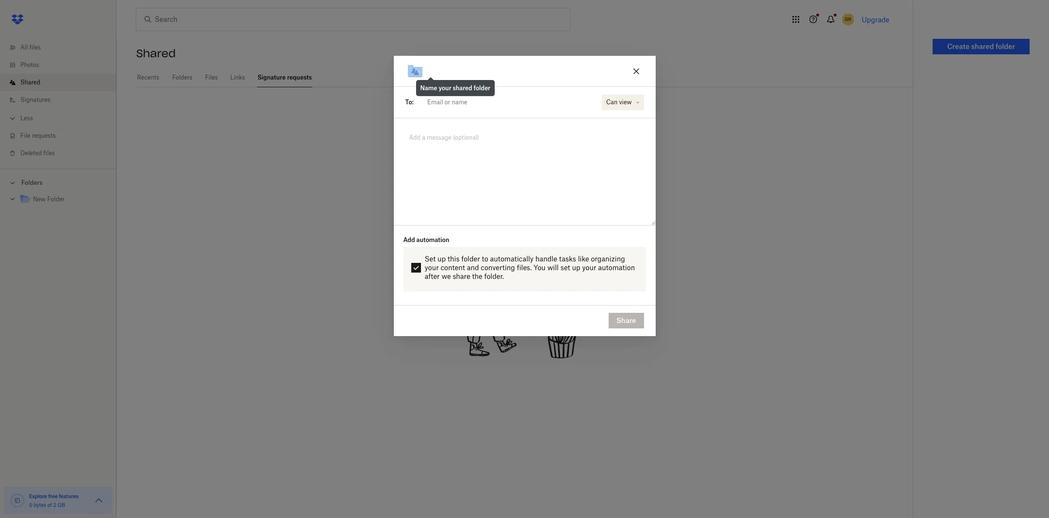 Task type: vqa. For each thing, say whether or not it's contained in the screenshot.
Word count
no



Task type: locate. For each thing, give the bounding box(es) containing it.
files right all
[[29, 44, 41, 51]]

signatures
[[20, 96, 51, 103]]

folder up "and"
[[462, 255, 480, 263]]

1 horizontal spatial automation
[[598, 263, 635, 272]]

shared inside list item
[[20, 79, 40, 86]]

folders
[[172, 74, 193, 81], [21, 179, 42, 186]]

automation up set
[[417, 236, 450, 244]]

automation inside set up this folder to automatically handle tasks like organizing your content and converting files. you will set up your automation after we share the folder.
[[598, 263, 635, 272]]

folder inside button
[[996, 42, 1016, 50]]

0 vertical spatial folder
[[996, 42, 1016, 50]]

will
[[548, 263, 559, 272]]

folders up new
[[21, 179, 42, 186]]

0 vertical spatial shared
[[972, 42, 994, 50]]

like
[[578, 255, 589, 263]]

0 horizontal spatial automation
[[417, 236, 450, 244]]

recents link
[[136, 68, 160, 86]]

shared down photos
[[20, 79, 40, 86]]

automatically
[[490, 255, 534, 263]]

Name your shared folder text field
[[436, 66, 623, 77]]

your right name
[[439, 84, 452, 92]]

we
[[442, 272, 451, 280]]

deleted files
[[20, 149, 55, 157]]

your
[[439, 84, 452, 92], [425, 263, 439, 272], [582, 263, 597, 272]]

requests
[[287, 74, 312, 81], [500, 131, 550, 144], [32, 132, 56, 139]]

requests right signature
[[287, 74, 312, 81]]

none field inside sharing modal dialog
[[414, 93, 600, 112]]

2 vertical spatial folder
[[462, 255, 480, 263]]

signature requests
[[258, 74, 312, 81]]

create shared folder button
[[933, 39, 1030, 54]]

quota usage element
[[10, 493, 25, 509]]

1 horizontal spatial shared
[[136, 47, 176, 60]]

1 vertical spatial files
[[43, 149, 55, 157]]

1 horizontal spatial requests
[[287, 74, 312, 81]]

files for deleted files
[[43, 149, 55, 157]]

all files link
[[8, 39, 116, 56]]

no
[[426, 131, 441, 144]]

Contact name field
[[424, 95, 598, 110]]

free
[[48, 494, 58, 499]]

0 horizontal spatial files
[[29, 44, 41, 51]]

deleted
[[20, 149, 42, 157]]

tab list
[[136, 68, 913, 87]]

set
[[425, 255, 436, 263]]

files for all files
[[29, 44, 41, 51]]

1 horizontal spatial folders
[[172, 74, 193, 81]]

0 horizontal spatial shared
[[453, 84, 473, 92]]

folder
[[996, 42, 1016, 50], [474, 84, 491, 92], [462, 255, 480, 263]]

requests right file
[[32, 132, 56, 139]]

shared list item
[[0, 74, 116, 91]]

0 horizontal spatial shared
[[20, 79, 40, 86]]

shared inside sharing modal dialog
[[453, 84, 473, 92]]

0 vertical spatial files
[[29, 44, 41, 51]]

0 horizontal spatial requests
[[32, 132, 56, 139]]

requests inside list
[[32, 132, 56, 139]]

files
[[205, 74, 218, 81]]

converting
[[481, 263, 515, 272]]

shared
[[136, 47, 176, 60], [20, 79, 40, 86]]

folders link
[[172, 68, 193, 86]]

folder inside set up this folder to automatically handle tasks like organizing your content and converting files. you will set up your automation after we share the folder.
[[462, 255, 480, 263]]

files right deleted
[[43, 149, 55, 157]]

sharing modal dialog
[[394, 56, 656, 414]]

content
[[441, 263, 465, 272]]

1 horizontal spatial up
[[572, 263, 581, 272]]

files
[[29, 44, 41, 51], [43, 149, 55, 157]]

to
[[482, 255, 488, 263]]

1 vertical spatial automation
[[598, 263, 635, 272]]

1 vertical spatial shared
[[453, 84, 473, 92]]

automation down organizing on the right
[[598, 263, 635, 272]]

shared up recents link on the top of the page
[[136, 47, 176, 60]]

new
[[33, 196, 46, 203]]

shared
[[972, 42, 994, 50], [453, 84, 473, 92]]

progress
[[566, 131, 615, 144]]

handle
[[536, 255, 558, 263]]

1 horizontal spatial files
[[43, 149, 55, 157]]

0 horizontal spatial folders
[[21, 179, 42, 186]]

list
[[0, 33, 116, 169]]

signature requests link
[[257, 68, 313, 86]]

recents
[[137, 74, 159, 81]]

this
[[448, 255, 460, 263]]

folders button
[[0, 175, 116, 190]]

links
[[230, 74, 245, 81]]

2 horizontal spatial requests
[[500, 131, 550, 144]]

you
[[534, 263, 546, 272]]

set up this folder to automatically handle tasks like organizing your content and converting files. you will set up your automation after we share the folder.
[[425, 255, 635, 280]]

view
[[619, 98, 632, 106]]

1 vertical spatial folders
[[21, 179, 42, 186]]

None field
[[414, 93, 600, 112]]

organizing
[[591, 255, 625, 263]]

no signature requests in progress
[[426, 131, 615, 144]]

shared link
[[8, 74, 116, 91]]

requests left in
[[500, 131, 550, 144]]

1 horizontal spatial shared
[[972, 42, 994, 50]]

signatures link
[[8, 91, 116, 109]]

automation
[[417, 236, 450, 244], [598, 263, 635, 272]]

0 vertical spatial folders
[[172, 74, 193, 81]]

new folder link
[[19, 193, 109, 206]]

2
[[53, 502, 56, 508]]

folder
[[47, 196, 65, 203]]

1 vertical spatial folder
[[474, 84, 491, 92]]

shared right "create"
[[972, 42, 994, 50]]

up
[[438, 255, 446, 263], [572, 263, 581, 272]]

folder right "create"
[[996, 42, 1016, 50]]

0 vertical spatial up
[[438, 255, 446, 263]]

features
[[59, 494, 79, 499]]

folders left files
[[172, 74, 193, 81]]

1 vertical spatial shared
[[20, 79, 40, 86]]

name
[[420, 84, 437, 92]]

shared right name
[[453, 84, 473, 92]]

photos link
[[8, 56, 116, 74]]

Add a message (optional) text field
[[405, 130, 644, 152]]

links link
[[230, 68, 246, 86]]

less
[[20, 115, 33, 122]]

can view
[[607, 98, 632, 106]]

share
[[617, 317, 636, 325]]

folder up contact name field
[[474, 84, 491, 92]]



Task type: describe. For each thing, give the bounding box(es) containing it.
file
[[20, 132, 30, 139]]

add
[[404, 236, 415, 244]]

illustration of an empty shelf image
[[448, 215, 594, 361]]

list containing all files
[[0, 33, 116, 169]]

less image
[[8, 114, 17, 123]]

create
[[948, 42, 970, 50]]

share button
[[609, 313, 644, 329]]

requests for file requests
[[32, 132, 56, 139]]

your up after
[[425, 263, 439, 272]]

your down like
[[582, 263, 597, 272]]

can view button
[[602, 95, 644, 110]]

folders inside tab list
[[172, 74, 193, 81]]

tasks
[[559, 255, 576, 263]]

file requests
[[20, 132, 56, 139]]

requests for signature requests
[[287, 74, 312, 81]]

explore
[[29, 494, 47, 499]]

create shared folder
[[948, 42, 1016, 50]]

the
[[472, 272, 483, 280]]

files.
[[517, 263, 532, 272]]

0 vertical spatial automation
[[417, 236, 450, 244]]

gb
[[58, 502, 65, 508]]

files link
[[205, 68, 218, 86]]

1 vertical spatial up
[[572, 263, 581, 272]]

signature
[[445, 131, 497, 144]]

dropbox image
[[8, 10, 27, 29]]

share
[[453, 272, 471, 280]]

deleted files link
[[8, 145, 116, 162]]

can
[[607, 98, 618, 106]]

0 vertical spatial shared
[[136, 47, 176, 60]]

new folder
[[33, 196, 65, 203]]

upgrade
[[862, 15, 890, 24]]

in
[[553, 131, 563, 144]]

folder for set up this folder to automatically handle tasks like organizing your content and converting files. you will set up your automation after we share the folder.
[[462, 255, 480, 263]]

after
[[425, 272, 440, 280]]

all files
[[20, 44, 41, 51]]

to:
[[405, 99, 414, 106]]

0
[[29, 502, 32, 508]]

0 horizontal spatial up
[[438, 255, 446, 263]]

photos
[[20, 61, 39, 68]]

folder.
[[485, 272, 504, 280]]

and
[[467, 263, 479, 272]]

folder for name your shared folder
[[474, 84, 491, 92]]

folders inside button
[[21, 179, 42, 186]]

name your shared folder
[[420, 84, 491, 92]]

tab list containing recents
[[136, 68, 913, 87]]

set
[[561, 263, 571, 272]]

explore free features 0 bytes of 2 gb
[[29, 494, 79, 508]]

of
[[47, 502, 52, 508]]

file requests link
[[8, 127, 116, 145]]

add automation
[[404, 236, 450, 244]]

signature
[[258, 74, 286, 81]]

bytes
[[34, 502, 46, 508]]

all
[[20, 44, 28, 51]]

shared inside button
[[972, 42, 994, 50]]

upgrade link
[[862, 15, 890, 24]]



